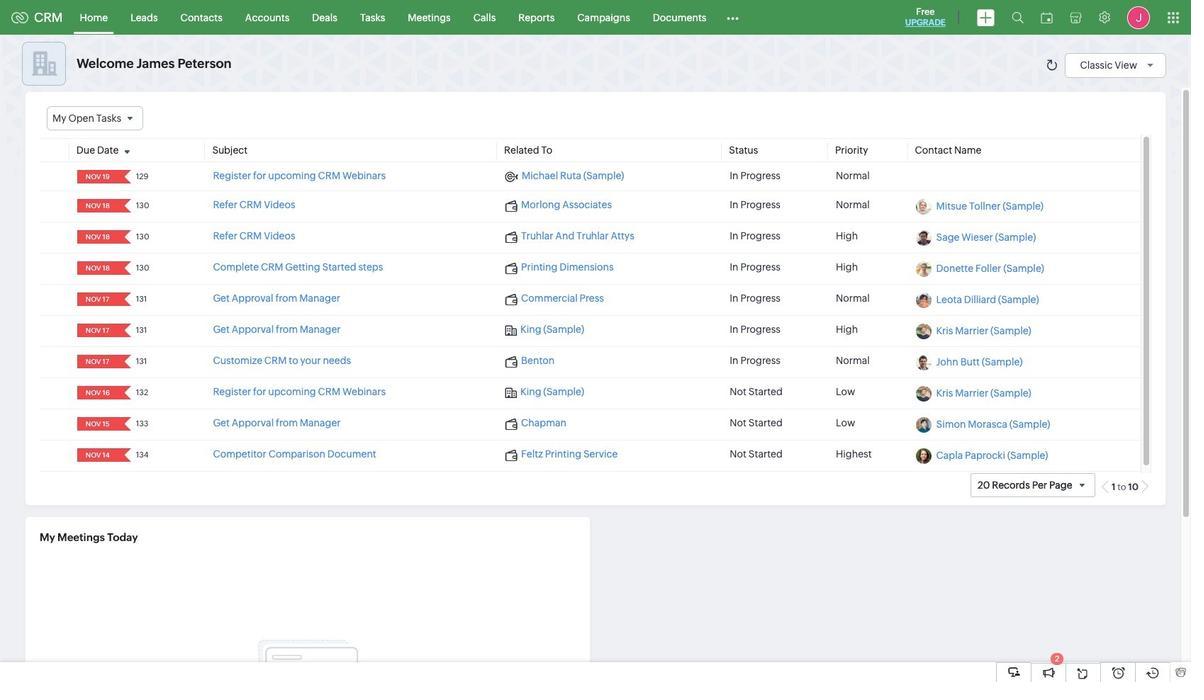 Task type: vqa. For each thing, say whether or not it's contained in the screenshot.
documents link at top
no



Task type: locate. For each thing, give the bounding box(es) containing it.
None field
[[47, 106, 143, 131], [81, 170, 115, 184], [81, 199, 115, 213], [81, 231, 115, 244], [81, 262, 115, 275], [81, 293, 115, 306], [81, 324, 115, 338], [81, 355, 115, 369], [81, 387, 115, 400], [81, 418, 115, 431], [81, 449, 115, 462], [47, 106, 143, 131], [81, 170, 115, 184], [81, 199, 115, 213], [81, 231, 115, 244], [81, 262, 115, 275], [81, 293, 115, 306], [81, 324, 115, 338], [81, 355, 115, 369], [81, 387, 115, 400], [81, 418, 115, 431], [81, 449, 115, 462]]

search element
[[1003, 0, 1032, 35]]

logo image
[[11, 12, 28, 23]]

profile image
[[1127, 6, 1150, 29]]

Other Modules field
[[718, 6, 748, 29]]

create menu image
[[977, 9, 995, 26]]

search image
[[1012, 11, 1024, 23]]

calendar image
[[1041, 12, 1053, 23]]

create menu element
[[969, 0, 1003, 34]]



Task type: describe. For each thing, give the bounding box(es) containing it.
profile element
[[1119, 0, 1159, 34]]



